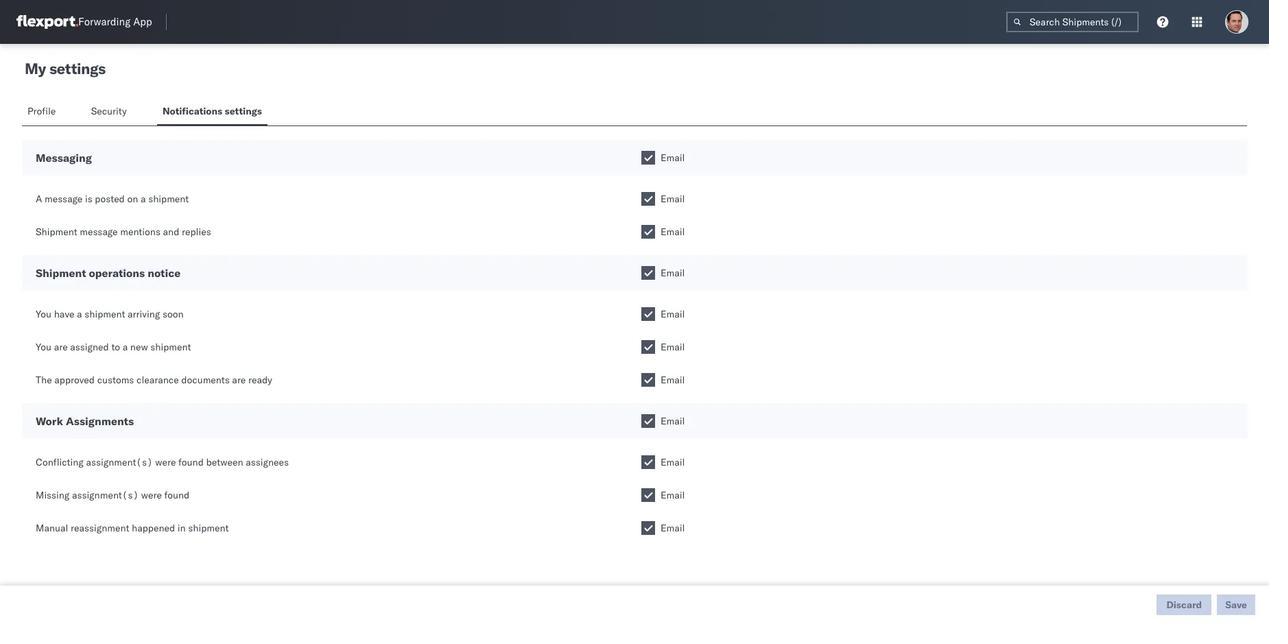 Task type: describe. For each thing, give the bounding box(es) containing it.
on
[[127, 193, 138, 205]]

were for conflicting
[[155, 456, 176, 469]]

Search Shipments (/) text field
[[1007, 12, 1139, 32]]

and
[[163, 226, 179, 238]]

email for messaging
[[661, 152, 685, 164]]

ready
[[248, 374, 272, 386]]

messaging
[[36, 151, 92, 165]]

conflicting assignment(s) were found between assignees
[[36, 456, 289, 469]]

0 horizontal spatial a
[[77, 308, 82, 320]]

reassignment
[[71, 522, 129, 534]]

forwarding app link
[[16, 15, 152, 29]]

mentions
[[120, 226, 160, 238]]

the approved customs clearance documents are ready
[[36, 374, 272, 386]]

missing assignment(s) were found
[[36, 489, 190, 502]]

conflicting
[[36, 456, 84, 469]]

email for the approved customs clearance documents are ready
[[661, 374, 685, 386]]

replies
[[182, 226, 211, 238]]

notifications settings
[[163, 105, 262, 117]]

security
[[91, 105, 127, 117]]

you for you have a shipment arriving soon
[[36, 308, 51, 320]]

notice
[[148, 266, 181, 280]]

customs
[[97, 374, 134, 386]]

clearance
[[137, 374, 179, 386]]

shipment right new
[[150, 341, 191, 353]]

missing
[[36, 489, 70, 502]]

assignment(s) for missing
[[72, 489, 139, 502]]

forwarding app
[[78, 15, 152, 28]]

posted
[[95, 193, 125, 205]]

0 vertical spatial are
[[54, 341, 68, 353]]

email for work assignments
[[661, 415, 685, 427]]

my
[[25, 59, 46, 78]]

flexport. image
[[16, 15, 78, 29]]

forwarding
[[78, 15, 131, 28]]

you for you are assigned to a new shipment
[[36, 341, 51, 353]]

notifications
[[163, 105, 222, 117]]

shipment operations notice
[[36, 266, 181, 280]]

found for conflicting assignment(s) were found between assignees
[[178, 456, 204, 469]]

email for missing assignment(s) were found
[[661, 489, 685, 502]]

1 vertical spatial are
[[232, 374, 246, 386]]

found for missing assignment(s) were found
[[164, 489, 190, 502]]

shipment message mentions and replies
[[36, 226, 211, 238]]

a message is posted on a shipment
[[36, 193, 189, 205]]

2 vertical spatial a
[[123, 341, 128, 353]]

happened
[[132, 522, 175, 534]]

operations
[[89, 266, 145, 280]]

you have a shipment arriving soon
[[36, 308, 184, 320]]

arriving
[[128, 308, 160, 320]]

email for you have a shipment arriving soon
[[661, 308, 685, 320]]



Task type: locate. For each thing, give the bounding box(es) containing it.
new
[[130, 341, 148, 353]]

1 shipment from the top
[[36, 226, 77, 238]]

were up happened
[[141, 489, 162, 502]]

1 vertical spatial a
[[77, 308, 82, 320]]

assignments
[[66, 414, 134, 428]]

None checkbox
[[641, 192, 655, 206], [641, 225, 655, 239], [641, 266, 655, 280], [641, 307, 655, 321], [641, 456, 655, 469], [641, 521, 655, 535], [641, 192, 655, 206], [641, 225, 655, 239], [641, 266, 655, 280], [641, 307, 655, 321], [641, 456, 655, 469], [641, 521, 655, 535]]

found left between
[[178, 456, 204, 469]]

assignees
[[246, 456, 289, 469]]

found up in
[[164, 489, 190, 502]]

0 vertical spatial were
[[155, 456, 176, 469]]

settings for my settings
[[49, 59, 105, 78]]

email for a message is posted on a shipment
[[661, 193, 685, 205]]

the
[[36, 374, 52, 386]]

are
[[54, 341, 68, 353], [232, 374, 246, 386]]

settings inside notifications settings button
[[225, 105, 262, 117]]

0 vertical spatial settings
[[49, 59, 105, 78]]

message
[[45, 193, 83, 205], [80, 226, 118, 238]]

1 horizontal spatial settings
[[225, 105, 262, 117]]

settings right notifications
[[225, 105, 262, 117]]

were
[[155, 456, 176, 469], [141, 489, 162, 502]]

work
[[36, 414, 63, 428]]

5 email from the top
[[661, 308, 685, 320]]

are left the assigned
[[54, 341, 68, 353]]

message right a
[[45, 193, 83, 205]]

2 you from the top
[[36, 341, 51, 353]]

email for manual reassignment happened in shipment
[[661, 522, 685, 534]]

between
[[206, 456, 243, 469]]

1 horizontal spatial a
[[123, 341, 128, 353]]

manual
[[36, 522, 68, 534]]

0 vertical spatial a
[[141, 193, 146, 205]]

message down is
[[80, 226, 118, 238]]

3 email from the top
[[661, 226, 685, 238]]

10 email from the top
[[661, 489, 685, 502]]

assignment(s) for conflicting
[[86, 456, 153, 469]]

1 email from the top
[[661, 152, 685, 164]]

email for shipment operations notice
[[661, 267, 685, 279]]

is
[[85, 193, 92, 205]]

my settings
[[25, 59, 105, 78]]

1 horizontal spatial are
[[232, 374, 246, 386]]

you left have
[[36, 308, 51, 320]]

in
[[178, 522, 186, 534]]

email
[[661, 152, 685, 164], [661, 193, 685, 205], [661, 226, 685, 238], [661, 267, 685, 279], [661, 308, 685, 320], [661, 341, 685, 353], [661, 374, 685, 386], [661, 415, 685, 427], [661, 456, 685, 469], [661, 489, 685, 502], [661, 522, 685, 534]]

1 vertical spatial message
[[80, 226, 118, 238]]

0 horizontal spatial settings
[[49, 59, 105, 78]]

were left between
[[155, 456, 176, 469]]

documents
[[181, 374, 230, 386]]

shipment
[[36, 226, 77, 238], [36, 266, 86, 280]]

6 email from the top
[[661, 341, 685, 353]]

security button
[[86, 99, 135, 126]]

you up "the"
[[36, 341, 51, 353]]

9 email from the top
[[661, 456, 685, 469]]

profile button
[[22, 99, 64, 126]]

a
[[141, 193, 146, 205], [77, 308, 82, 320], [123, 341, 128, 353]]

assignment(s)
[[86, 456, 153, 469], [72, 489, 139, 502]]

1 vertical spatial found
[[164, 489, 190, 502]]

2 shipment from the top
[[36, 266, 86, 280]]

shipment right in
[[188, 522, 229, 534]]

settings right my
[[49, 59, 105, 78]]

a right on
[[141, 193, 146, 205]]

0 horizontal spatial are
[[54, 341, 68, 353]]

shipment down a
[[36, 226, 77, 238]]

settings
[[49, 59, 105, 78], [225, 105, 262, 117]]

1 vertical spatial shipment
[[36, 266, 86, 280]]

4 email from the top
[[661, 267, 685, 279]]

approved
[[54, 374, 95, 386]]

2 email from the top
[[661, 193, 685, 205]]

manual reassignment happened in shipment
[[36, 522, 229, 534]]

8 email from the top
[[661, 415, 685, 427]]

7 email from the top
[[661, 374, 685, 386]]

app
[[133, 15, 152, 28]]

1 vertical spatial settings
[[225, 105, 262, 117]]

are left "ready"
[[232, 374, 246, 386]]

0 vertical spatial found
[[178, 456, 204, 469]]

soon
[[163, 308, 184, 320]]

email for conflicting assignment(s) were found between assignees
[[661, 456, 685, 469]]

shipment for shipment message mentions and replies
[[36, 226, 77, 238]]

0 vertical spatial you
[[36, 308, 51, 320]]

11 email from the top
[[661, 522, 685, 534]]

found
[[178, 456, 204, 469], [164, 489, 190, 502]]

1 vertical spatial were
[[141, 489, 162, 502]]

message for a
[[45, 193, 83, 205]]

0 vertical spatial assignment(s)
[[86, 456, 153, 469]]

shipment up and
[[148, 193, 189, 205]]

shipment up you are assigned to a new shipment
[[85, 308, 125, 320]]

0 vertical spatial shipment
[[36, 226, 77, 238]]

assignment(s) up 'missing assignment(s) were found'
[[86, 456, 153, 469]]

you are assigned to a new shipment
[[36, 341, 191, 353]]

notifications settings button
[[157, 99, 267, 126]]

None checkbox
[[641, 151, 655, 165], [641, 340, 655, 354], [641, 373, 655, 387], [641, 414, 655, 428], [641, 488, 655, 502], [641, 151, 655, 165], [641, 340, 655, 354], [641, 373, 655, 387], [641, 414, 655, 428], [641, 488, 655, 502]]

settings for notifications settings
[[225, 105, 262, 117]]

0 vertical spatial message
[[45, 193, 83, 205]]

email for shipment message mentions and replies
[[661, 226, 685, 238]]

a
[[36, 193, 42, 205]]

you
[[36, 308, 51, 320], [36, 341, 51, 353]]

to
[[111, 341, 120, 353]]

profile
[[27, 105, 56, 117]]

assignment(s) up reassignment
[[72, 489, 139, 502]]

have
[[54, 308, 74, 320]]

shipment up have
[[36, 266, 86, 280]]

were for missing
[[141, 489, 162, 502]]

1 vertical spatial assignment(s)
[[72, 489, 139, 502]]

2 horizontal spatial a
[[141, 193, 146, 205]]

work assignments
[[36, 414, 134, 428]]

1 you from the top
[[36, 308, 51, 320]]

1 vertical spatial you
[[36, 341, 51, 353]]

assigned
[[70, 341, 109, 353]]

a right have
[[77, 308, 82, 320]]

a right to
[[123, 341, 128, 353]]

shipment for shipment operations notice
[[36, 266, 86, 280]]

shipment
[[148, 193, 189, 205], [85, 308, 125, 320], [150, 341, 191, 353], [188, 522, 229, 534]]

message for shipment
[[80, 226, 118, 238]]

email for you are assigned to a new shipment
[[661, 341, 685, 353]]



Task type: vqa. For each thing, say whether or not it's contained in the screenshot.
the topmost found
yes



